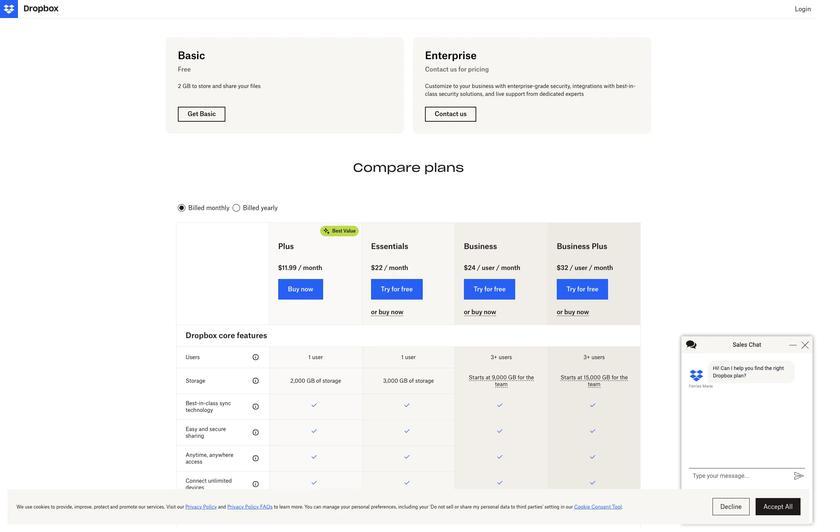 Task type: vqa. For each thing, say whether or not it's contained in the screenshot.
enterprise
yes



Task type: describe. For each thing, give the bounding box(es) containing it.
$32
[[557, 264, 569, 272]]

try for first try for free button from right
[[567, 285, 576, 293]]

for down $24 / user / month
[[485, 285, 493, 293]]

dedicated
[[540, 91, 565, 97]]

contact for contact us for pricing
[[425, 66, 449, 73]]

1 try for free from the left
[[381, 285, 413, 293]]

connect unlimited devices
[[186, 478, 232, 491]]

1 users from the left
[[499, 354, 512, 361]]

of for 2,000
[[316, 378, 321, 384]]

business for business
[[464, 242, 498, 251]]

best
[[333, 228, 343, 234]]

15,000
[[584, 374, 601, 381]]

starts at 9,000 gb for the team
[[469, 374, 534, 388]]

for down $32 / user / month
[[578, 285, 586, 293]]

now inside button
[[301, 285, 314, 293]]

user up the 3,000 gb of storage
[[405, 354, 416, 361]]

connect
[[186, 478, 207, 484]]

from
[[527, 91, 539, 97]]

us for contact us
[[460, 110, 467, 118]]

2 1 user from the left
[[402, 354, 416, 361]]

3 try for free from the left
[[567, 285, 599, 293]]

/ for $22
[[385, 264, 388, 272]]

basic inside 'get basic' link
[[200, 110, 216, 118]]

yearly
[[261, 204, 278, 212]]

contact us link
[[425, 107, 477, 122]]

store
[[199, 83, 211, 89]]

3,000 gb of storage
[[383, 378, 434, 384]]

devices
[[186, 485, 204, 491]]

technology
[[186, 407, 213, 413]]

1 1 from the left
[[309, 354, 311, 361]]

at for 9,000
[[486, 374, 491, 381]]

$32 / user / month
[[557, 264, 614, 272]]

1 month from the left
[[303, 264, 323, 272]]

1 to from the left
[[192, 83, 197, 89]]

starts for starts at 15,000 gb for the team
[[561, 374, 576, 381]]

2 try for free button from the left
[[464, 279, 516, 300]]

storage for 2,000 gb of storage
[[323, 378, 341, 384]]

grade
[[535, 83, 549, 89]]

get
[[188, 110, 198, 118]]

$24 / user / month
[[464, 264, 521, 272]]

$24
[[464, 264, 476, 272]]

1 plus from the left
[[279, 242, 294, 251]]

for inside starts at 9,000 gb for the team
[[518, 374, 525, 381]]

anywhere
[[209, 452, 233, 458]]

live
[[496, 91, 505, 97]]

gb for 2 gb to store and share your files
[[183, 83, 191, 89]]

and inside easy and secure sharing
[[199, 426, 208, 433]]

secure
[[210, 426, 226, 433]]

business plus
[[557, 242, 608, 251]]

2 3+ users from the left
[[584, 354, 605, 361]]

get basic link
[[178, 107, 226, 122]]

standard image for anytime, anywhere access
[[251, 454, 260, 463]]

2 or from the left
[[464, 308, 471, 316]]

gb for 3,000 gb of storage
[[400, 378, 408, 384]]

try for third try for free button from right
[[381, 285, 391, 293]]

best value
[[333, 228, 356, 234]]

buy for 2nd try for free button from the left
[[472, 308, 483, 316]]

dropbox
[[186, 331, 217, 340]]

buy now button
[[279, 279, 323, 300]]

plans
[[425, 160, 464, 175]]

billed for billed yearly
[[243, 204, 259, 212]]

easy
[[186, 426, 198, 433]]

the for starts at 15,000 gb for the team
[[620, 374, 628, 381]]

anytime, anywhere access
[[186, 452, 233, 465]]

storage
[[186, 378, 205, 384]]

3 or from the left
[[557, 308, 563, 316]]

and inside customize to your business with enterprise-grade security, integrations with best-in- class security solutions, and live support from dedicated experts
[[485, 91, 495, 97]]

buy now
[[288, 285, 314, 293]]

1 or from the left
[[372, 308, 378, 316]]

best-in-class sync technology
[[186, 400, 231, 413]]

for inside starts at 15,000 gb for the team
[[612, 374, 619, 381]]

contact us
[[435, 110, 467, 118]]

1 with from the left
[[495, 83, 506, 89]]

access
[[186, 459, 203, 465]]

or buy now button for first try for free button from right
[[557, 308, 590, 316]]

6 / from the left
[[590, 264, 593, 272]]

buy
[[288, 285, 300, 293]]

2 plus from the left
[[592, 242, 608, 251]]

team for 15,000
[[588, 381, 601, 388]]

value
[[344, 228, 356, 234]]

team for 9,000
[[495, 381, 508, 388]]

sharing
[[186, 433, 204, 439]]

login
[[795, 5, 812, 13]]

/ for $32
[[570, 264, 574, 272]]

gb inside starts at 15,000 gb for the team
[[602, 374, 611, 381]]

now for third try for free button from right
[[391, 308, 404, 316]]

business for business plus
[[557, 242, 590, 251]]

2,000
[[291, 378, 305, 384]]

2,000 gb of storage
[[291, 378, 341, 384]]

your inside customize to your business with enterprise-grade security, integrations with best-in- class security solutions, and live support from dedicated experts
[[460, 83, 471, 89]]

now for first try for free button from right
[[577, 308, 590, 316]]

login link
[[789, 0, 818, 18]]

of for 3,000
[[409, 378, 414, 384]]

$11.99
[[279, 264, 297, 272]]

customize
[[425, 83, 452, 89]]

essentials
[[372, 242, 409, 251]]

for down '$22 / month'
[[392, 285, 400, 293]]

free for 2nd try for free button from the left
[[495, 285, 506, 293]]

$11.99 / month
[[279, 264, 323, 272]]

anytime,
[[186, 452, 208, 458]]

business
[[472, 83, 494, 89]]

compare
[[353, 160, 421, 175]]

user up 2,000 gb of storage
[[312, 354, 323, 361]]

2
[[178, 83, 181, 89]]



Task type: locate. For each thing, give the bounding box(es) containing it.
2 standard image from the top
[[251, 454, 260, 463]]

1 buy from the left
[[379, 308, 390, 316]]

1 horizontal spatial or buy now button
[[464, 308, 497, 316]]

1 vertical spatial standard image
[[251, 454, 260, 463]]

integrations
[[573, 83, 603, 89]]

of
[[316, 378, 321, 384], [409, 378, 414, 384]]

1 horizontal spatial buy
[[472, 308, 483, 316]]

free
[[402, 285, 413, 293], [495, 285, 506, 293], [587, 285, 599, 293]]

2 vertical spatial standard image
[[251, 480, 260, 489]]

with up live
[[495, 83, 506, 89]]

1 at from the left
[[486, 374, 491, 381]]

in- inside customize to your business with enterprise-grade security, integrations with best-in- class security solutions, and live support from dedicated experts
[[629, 83, 636, 89]]

billed left monthly
[[188, 204, 205, 212]]

us down enterprise
[[450, 66, 457, 73]]

the for starts at 9,000 gb for the team
[[526, 374, 534, 381]]

1 billed from the left
[[188, 204, 205, 212]]

2 horizontal spatial or buy now button
[[557, 308, 590, 316]]

0 horizontal spatial or
[[372, 308, 378, 316]]

dropbox core features
[[186, 331, 267, 340]]

1 starts from the left
[[469, 374, 485, 381]]

to inside customize to your business with enterprise-grade security, integrations with best-in- class security solutions, and live support from dedicated experts
[[453, 83, 458, 89]]

0 horizontal spatial class
[[206, 400, 218, 407]]

0 horizontal spatial of
[[316, 378, 321, 384]]

share
[[223, 83, 237, 89]]

standard image for connect unlimited devices
[[251, 480, 260, 489]]

best-
[[616, 83, 629, 89]]

basic
[[178, 49, 205, 61], [200, 110, 216, 118]]

1 up the 3,000 gb of storage
[[402, 354, 404, 361]]

the inside starts at 9,000 gb for the team
[[526, 374, 534, 381]]

try for free button down $32 / user / month
[[557, 279, 609, 300]]

or buy now
[[372, 308, 404, 316], [464, 308, 497, 316], [557, 308, 590, 316]]

3 standard image from the top
[[251, 403, 260, 412]]

2 storage from the left
[[416, 378, 434, 384]]

2 try from the left
[[474, 285, 483, 293]]

2 buy from the left
[[472, 308, 483, 316]]

storage for 3,000 gb of storage
[[416, 378, 434, 384]]

1 vertical spatial standard image
[[251, 377, 260, 386]]

0 horizontal spatial your
[[238, 83, 249, 89]]

free for third try for free button from right
[[402, 285, 413, 293]]

1 horizontal spatial storage
[[416, 378, 434, 384]]

1 horizontal spatial your
[[460, 83, 471, 89]]

security,
[[551, 83, 571, 89]]

or buy now button for third try for free button from right
[[372, 308, 404, 316]]

0 vertical spatial us
[[450, 66, 457, 73]]

/
[[299, 264, 302, 272], [385, 264, 388, 272], [477, 264, 481, 272], [497, 264, 500, 272], [570, 264, 574, 272], [590, 264, 593, 272]]

in- inside best-in-class sync technology
[[199, 400, 206, 407]]

gb right 2
[[183, 83, 191, 89]]

1 3+ from the left
[[491, 354, 498, 361]]

user right $24
[[482, 264, 495, 272]]

basic right get
[[200, 110, 216, 118]]

class down the customize
[[425, 91, 438, 97]]

1 free from the left
[[402, 285, 413, 293]]

2 users from the left
[[592, 354, 605, 361]]

0 horizontal spatial with
[[495, 83, 506, 89]]

or buy now for 2nd try for free button from the left
[[464, 308, 497, 316]]

2 team from the left
[[588, 381, 601, 388]]

1 storage from the left
[[323, 378, 341, 384]]

sync
[[220, 400, 231, 407]]

0 vertical spatial standard image
[[251, 353, 260, 362]]

3+ users up 9,000
[[491, 354, 512, 361]]

2 to from the left
[[453, 83, 458, 89]]

buy for first try for free button from right
[[565, 308, 576, 316]]

1 vertical spatial class
[[206, 400, 218, 407]]

team
[[495, 381, 508, 388], [588, 381, 601, 388]]

support
[[506, 91, 525, 97]]

files
[[250, 83, 261, 89]]

contact
[[425, 66, 449, 73], [435, 110, 459, 118]]

2 try for free from the left
[[474, 285, 506, 293]]

0 horizontal spatial and
[[199, 426, 208, 433]]

for right 15,000
[[612, 374, 619, 381]]

1 vertical spatial us
[[460, 110, 467, 118]]

try
[[381, 285, 391, 293], [474, 285, 483, 293], [567, 285, 576, 293]]

2 3+ from the left
[[584, 354, 590, 361]]

try for free button down $24 / user / month
[[464, 279, 516, 300]]

gb right 9,000
[[508, 374, 517, 381]]

3+ users
[[491, 354, 512, 361], [584, 354, 605, 361]]

your up solutions,
[[460, 83, 471, 89]]

1 horizontal spatial try for free
[[474, 285, 506, 293]]

2 with from the left
[[604, 83, 615, 89]]

1 vertical spatial contact
[[435, 110, 459, 118]]

starts inside starts at 9,000 gb for the team
[[469, 374, 485, 381]]

1 horizontal spatial free
[[495, 285, 506, 293]]

for right 9,000
[[518, 374, 525, 381]]

contact down security
[[435, 110, 459, 118]]

0 horizontal spatial 3+
[[491, 354, 498, 361]]

0 vertical spatial in-
[[629, 83, 636, 89]]

solutions,
[[460, 91, 484, 97]]

1 horizontal spatial 3+ users
[[584, 354, 605, 361]]

monthly
[[206, 204, 230, 212]]

try for free down $32 / user / month
[[567, 285, 599, 293]]

2 horizontal spatial and
[[485, 91, 495, 97]]

1 horizontal spatial 1 user
[[402, 354, 416, 361]]

try for free
[[381, 285, 413, 293], [474, 285, 506, 293], [567, 285, 599, 293]]

gb for 2,000 gb of storage
[[307, 378, 315, 384]]

try down $32 on the right of the page
[[567, 285, 576, 293]]

0 horizontal spatial try for free button
[[372, 279, 423, 300]]

1 business from the left
[[464, 242, 498, 251]]

starts
[[469, 374, 485, 381], [561, 374, 576, 381]]

0 horizontal spatial try
[[381, 285, 391, 293]]

class inside customize to your business with enterprise-grade security, integrations with best-in- class security solutions, and live support from dedicated experts
[[425, 91, 438, 97]]

at for 15,000
[[578, 374, 583, 381]]

user
[[482, 264, 495, 272], [575, 264, 588, 272], [312, 354, 323, 361], [405, 354, 416, 361]]

starts for starts at 9,000 gb for the team
[[469, 374, 485, 381]]

1 the from the left
[[526, 374, 534, 381]]

2 of from the left
[[409, 378, 414, 384]]

0 horizontal spatial free
[[402, 285, 413, 293]]

compare plans
[[353, 160, 464, 175]]

team down 15,000
[[588, 381, 601, 388]]

for left pricing
[[459, 66, 467, 73]]

to left store
[[192, 83, 197, 89]]

3,000
[[383, 378, 398, 384]]

class left the sync
[[206, 400, 218, 407]]

plus up $11.99
[[279, 242, 294, 251]]

standard image for 1 user
[[251, 353, 260, 362]]

3 or buy now from the left
[[557, 308, 590, 316]]

3 try for free button from the left
[[557, 279, 609, 300]]

free for first try for free button from right
[[587, 285, 599, 293]]

0 vertical spatial standard image
[[251, 428, 260, 437]]

1 user
[[309, 354, 323, 361], [402, 354, 416, 361]]

at left 9,000
[[486, 374, 491, 381]]

1 horizontal spatial starts
[[561, 374, 576, 381]]

features
[[237, 331, 267, 340]]

users up 15,000
[[592, 354, 605, 361]]

2 horizontal spatial or buy now
[[557, 308, 590, 316]]

1 try for free button from the left
[[372, 279, 423, 300]]

try down '$22 / month'
[[381, 285, 391, 293]]

us for contact us for pricing
[[450, 66, 457, 73]]

your left files
[[238, 83, 249, 89]]

1 horizontal spatial plus
[[592, 242, 608, 251]]

0 horizontal spatial the
[[526, 374, 534, 381]]

2 the from the left
[[620, 374, 628, 381]]

try for 2nd try for free button from the left
[[474, 285, 483, 293]]

3 month from the left
[[502, 264, 521, 272]]

1 of from the left
[[316, 378, 321, 384]]

2 your from the left
[[460, 83, 471, 89]]

0 horizontal spatial users
[[499, 354, 512, 361]]

1 horizontal spatial team
[[588, 381, 601, 388]]

starts left 9,000
[[469, 374, 485, 381]]

3 try from the left
[[567, 285, 576, 293]]

0 horizontal spatial plus
[[279, 242, 294, 251]]

at inside starts at 9,000 gb for the team
[[486, 374, 491, 381]]

0 horizontal spatial starts
[[469, 374, 485, 381]]

2 / from the left
[[385, 264, 388, 272]]

buy
[[379, 308, 390, 316], [472, 308, 483, 316], [565, 308, 576, 316]]

1 horizontal spatial the
[[620, 374, 628, 381]]

and
[[212, 83, 222, 89], [485, 91, 495, 97], [199, 426, 208, 433]]

1 horizontal spatial try
[[474, 285, 483, 293]]

try for free button
[[372, 279, 423, 300], [464, 279, 516, 300], [557, 279, 609, 300]]

billed for billed monthly
[[188, 204, 205, 212]]

free down $32 / user / month
[[587, 285, 599, 293]]

/ for $24
[[477, 264, 481, 272]]

starts inside starts at 15,000 gb for the team
[[561, 374, 576, 381]]

2 horizontal spatial or
[[557, 308, 563, 316]]

starts at 15,000 gb for the team
[[561, 374, 628, 388]]

of right 3,000 at left bottom
[[409, 378, 414, 384]]

easy and secure sharing
[[186, 426, 226, 439]]

2 starts from the left
[[561, 374, 576, 381]]

users
[[499, 354, 512, 361], [592, 354, 605, 361]]

contact up the customize
[[425, 66, 449, 73]]

storage
[[323, 378, 341, 384], [416, 378, 434, 384]]

experts
[[566, 91, 584, 97]]

0 horizontal spatial in-
[[199, 400, 206, 407]]

0 horizontal spatial business
[[464, 242, 498, 251]]

best-
[[186, 400, 199, 407]]

or buy now for first try for free button from right
[[557, 308, 590, 316]]

gb right 15,000
[[602, 374, 611, 381]]

users up 9,000
[[499, 354, 512, 361]]

pricing
[[468, 66, 489, 73]]

gb right 3,000 at left bottom
[[400, 378, 408, 384]]

0 vertical spatial basic
[[178, 49, 205, 61]]

at inside starts at 15,000 gb for the team
[[578, 374, 583, 381]]

team inside starts at 15,000 gb for the team
[[588, 381, 601, 388]]

2 horizontal spatial buy
[[565, 308, 576, 316]]

1 standard image from the top
[[251, 428, 260, 437]]

standard image
[[251, 353, 260, 362], [251, 377, 260, 386], [251, 403, 260, 412]]

customize to your business with enterprise-grade security, integrations with best-in- class security solutions, and live support from dedicated experts
[[425, 83, 636, 97]]

plus
[[279, 242, 294, 251], [592, 242, 608, 251]]

try for free button down '$22 / month'
[[372, 279, 423, 300]]

0 vertical spatial and
[[212, 83, 222, 89]]

3+ up 15,000
[[584, 354, 590, 361]]

1 horizontal spatial us
[[460, 110, 467, 118]]

standard image
[[251, 428, 260, 437], [251, 454, 260, 463], [251, 480, 260, 489]]

now
[[301, 285, 314, 293], [391, 308, 404, 316], [484, 308, 497, 316], [577, 308, 590, 316]]

$22 / month
[[372, 264, 409, 272]]

1 horizontal spatial try for free button
[[464, 279, 516, 300]]

0 horizontal spatial us
[[450, 66, 457, 73]]

2 standard image from the top
[[251, 377, 260, 386]]

1
[[309, 354, 311, 361], [402, 354, 404, 361]]

0 horizontal spatial at
[[486, 374, 491, 381]]

user right $32 on the right of the page
[[575, 264, 588, 272]]

us down solutions,
[[460, 110, 467, 118]]

0 vertical spatial class
[[425, 91, 438, 97]]

security
[[439, 91, 459, 97]]

plus up $32 / user / month
[[592, 242, 608, 251]]

at left 15,000
[[578, 374, 583, 381]]

1 your from the left
[[238, 83, 249, 89]]

5 / from the left
[[570, 264, 574, 272]]

enterprise
[[425, 49, 477, 61]]

team inside starts at 9,000 gb for the team
[[495, 381, 508, 388]]

or buy now for third try for free button from right
[[372, 308, 404, 316]]

billed
[[188, 204, 205, 212], [243, 204, 259, 212]]

2 vertical spatial standard image
[[251, 403, 260, 412]]

2 horizontal spatial try for free
[[567, 285, 599, 293]]

3+
[[491, 354, 498, 361], [584, 354, 590, 361]]

1 horizontal spatial class
[[425, 91, 438, 97]]

0 vertical spatial contact
[[425, 66, 449, 73]]

3 buy from the left
[[565, 308, 576, 316]]

or buy now button
[[372, 308, 404, 316], [464, 308, 497, 316], [557, 308, 590, 316]]

buy for third try for free button from right
[[379, 308, 390, 316]]

get basic
[[188, 110, 216, 118]]

basic up free
[[178, 49, 205, 61]]

1 vertical spatial in-
[[199, 400, 206, 407]]

2 horizontal spatial free
[[587, 285, 599, 293]]

class
[[425, 91, 438, 97], [206, 400, 218, 407]]

3 free from the left
[[587, 285, 599, 293]]

team down 9,000
[[495, 381, 508, 388]]

gb inside starts at 9,000 gb for the team
[[508, 374, 517, 381]]

0 horizontal spatial 1 user
[[309, 354, 323, 361]]

1 1 user from the left
[[309, 354, 323, 361]]

0 horizontal spatial buy
[[379, 308, 390, 316]]

and right store
[[212, 83, 222, 89]]

3 / from the left
[[477, 264, 481, 272]]

2 gb to store and share your files
[[178, 83, 261, 89]]

2 horizontal spatial try for free button
[[557, 279, 609, 300]]

us
[[450, 66, 457, 73], [460, 110, 467, 118]]

billed left yearly
[[243, 204, 259, 212]]

standard image for easy and secure sharing
[[251, 428, 260, 437]]

billed monthly
[[188, 204, 230, 212]]

the inside starts at 15,000 gb for the team
[[620, 374, 628, 381]]

1 horizontal spatial billed
[[243, 204, 259, 212]]

1 horizontal spatial or
[[464, 308, 471, 316]]

0 horizontal spatial team
[[495, 381, 508, 388]]

2 or buy now button from the left
[[464, 308, 497, 316]]

core
[[219, 331, 235, 340]]

$22
[[372, 264, 383, 272]]

1 or buy now from the left
[[372, 308, 404, 316]]

contact for contact us
[[435, 110, 459, 118]]

4 month from the left
[[594, 264, 614, 272]]

the right 9,000
[[526, 374, 534, 381]]

1 horizontal spatial and
[[212, 83, 222, 89]]

gb right 2,000
[[307, 378, 315, 384]]

1 horizontal spatial 1
[[402, 354, 404, 361]]

3 standard image from the top
[[251, 480, 260, 489]]

0 horizontal spatial to
[[192, 83, 197, 89]]

9,000
[[492, 374, 507, 381]]

to
[[192, 83, 197, 89], [453, 83, 458, 89]]

1 horizontal spatial of
[[409, 378, 414, 384]]

contact us for pricing
[[425, 66, 489, 73]]

2 vertical spatial and
[[199, 426, 208, 433]]

class inside best-in-class sync technology
[[206, 400, 218, 407]]

/ for $11.99
[[299, 264, 302, 272]]

business up $32 on the right of the page
[[557, 242, 590, 251]]

0 horizontal spatial or buy now
[[372, 308, 404, 316]]

try for free down '$22 / month'
[[381, 285, 413, 293]]

4 / from the left
[[497, 264, 500, 272]]

1 horizontal spatial at
[[578, 374, 583, 381]]

business up $24
[[464, 242, 498, 251]]

users
[[186, 354, 200, 361]]

1 try from the left
[[381, 285, 391, 293]]

None radio
[[176, 202, 231, 214]]

1 team from the left
[[495, 381, 508, 388]]

and left live
[[485, 91, 495, 97]]

1 user up the 3,000 gb of storage
[[402, 354, 416, 361]]

business
[[464, 242, 498, 251], [557, 242, 590, 251]]

0 horizontal spatial 3+ users
[[491, 354, 512, 361]]

1 horizontal spatial to
[[453, 83, 458, 89]]

month
[[303, 264, 323, 272], [389, 264, 409, 272], [502, 264, 521, 272], [594, 264, 614, 272]]

and up 'sharing'
[[199, 426, 208, 433]]

1 horizontal spatial business
[[557, 242, 590, 251]]

1 / from the left
[[299, 264, 302, 272]]

free
[[178, 66, 191, 73]]

starts left 15,000
[[561, 374, 576, 381]]

3+ users up 15,000
[[584, 354, 605, 361]]

free down $24 / user / month
[[495, 285, 506, 293]]

None radio
[[231, 202, 279, 214]]

billed yearly
[[243, 204, 278, 212]]

1 horizontal spatial in-
[[629, 83, 636, 89]]

your
[[238, 83, 249, 89], [460, 83, 471, 89]]

1 standard image from the top
[[251, 353, 260, 362]]

1 horizontal spatial users
[[592, 354, 605, 361]]

the right 15,000
[[620, 374, 628, 381]]

1 user up 2,000 gb of storage
[[309, 354, 323, 361]]

2 business from the left
[[557, 242, 590, 251]]

2 horizontal spatial try
[[567, 285, 576, 293]]

0 horizontal spatial try for free
[[381, 285, 413, 293]]

1 vertical spatial basic
[[200, 110, 216, 118]]

unlimited
[[208, 478, 232, 484]]

free down '$22 / month'
[[402, 285, 413, 293]]

2 1 from the left
[[402, 354, 404, 361]]

3 or buy now button from the left
[[557, 308, 590, 316]]

enterprise-
[[508, 83, 535, 89]]

0 horizontal spatial or buy now button
[[372, 308, 404, 316]]

1 horizontal spatial with
[[604, 83, 615, 89]]

0 horizontal spatial storage
[[323, 378, 341, 384]]

1 up 2,000 gb of storage
[[309, 354, 311, 361]]

2 or buy now from the left
[[464, 308, 497, 316]]

storage right 2,000
[[323, 378, 341, 384]]

now for 2nd try for free button from the left
[[484, 308, 497, 316]]

or buy now button for 2nd try for free button from the left
[[464, 308, 497, 316]]

1 horizontal spatial 3+
[[584, 354, 590, 361]]

2 billed from the left
[[243, 204, 259, 212]]

1 vertical spatial and
[[485, 91, 495, 97]]

with left best-
[[604, 83, 615, 89]]

to up security
[[453, 83, 458, 89]]

1 or buy now button from the left
[[372, 308, 404, 316]]

try down $24
[[474, 285, 483, 293]]

3+ up 9,000
[[491, 354, 498, 361]]

1 3+ users from the left
[[491, 354, 512, 361]]

standard image for 2,000 gb of storage
[[251, 377, 260, 386]]

1 horizontal spatial or buy now
[[464, 308, 497, 316]]

2 month from the left
[[389, 264, 409, 272]]

0 horizontal spatial billed
[[188, 204, 205, 212]]

of right 2,000
[[316, 378, 321, 384]]

0 horizontal spatial 1
[[309, 354, 311, 361]]

try for free down $24 / user / month
[[474, 285, 506, 293]]

2 at from the left
[[578, 374, 583, 381]]

storage right 3,000 at left bottom
[[416, 378, 434, 384]]

2 free from the left
[[495, 285, 506, 293]]



